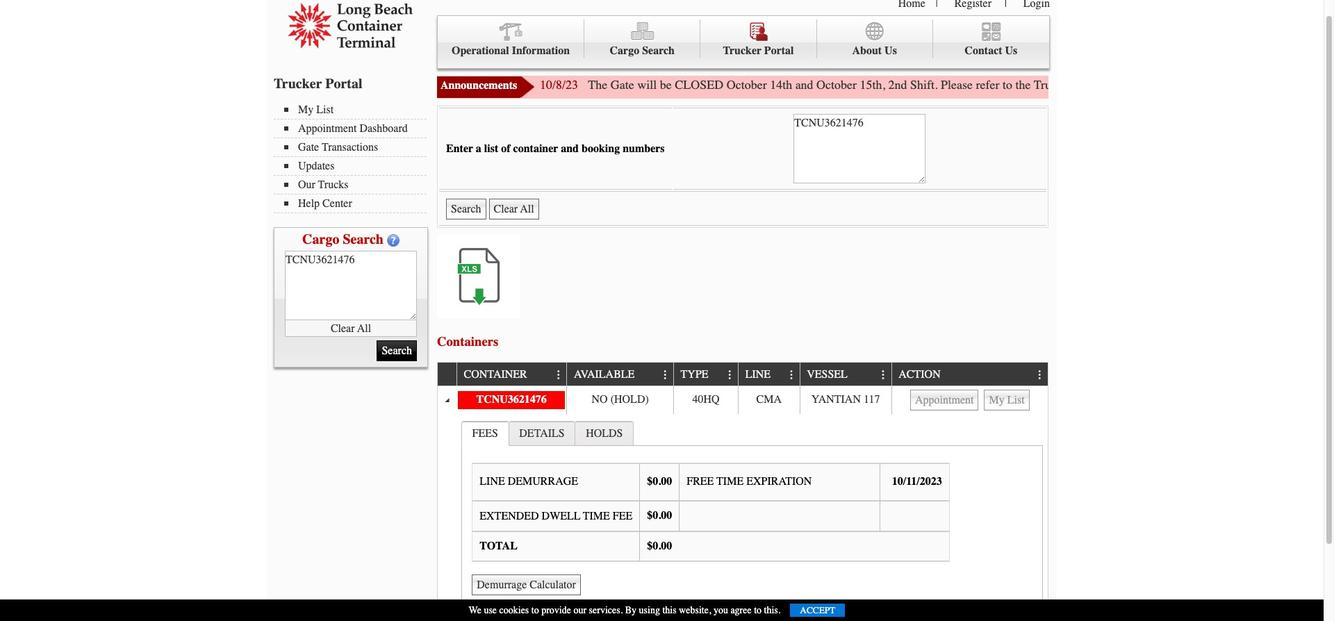 Task type: vqa. For each thing, say whether or not it's contained in the screenshot.
E
no



Task type: describe. For each thing, give the bounding box(es) containing it.
1 horizontal spatial to
[[754, 604, 762, 616]]

this
[[662, 604, 676, 616]]

container
[[464, 369, 527, 381]]

this.
[[764, 604, 780, 616]]

enter a list of container and booking numbers
[[446, 142, 665, 155]]

(hold)
[[611, 393, 649, 406]]

center
[[322, 197, 352, 210]]

row containing container
[[438, 363, 1048, 386]]

clear all
[[331, 322, 371, 335]]

0 vertical spatial portal
[[764, 44, 794, 57]]

line link
[[745, 363, 777, 385]]

hours
[[1093, 77, 1124, 92]]

40hq cell
[[673, 386, 738, 414]]

our trucks link
[[284, 179, 427, 191]]

details
[[1256, 77, 1289, 92]]

clear all button
[[285, 320, 417, 337]]

edit column settings image for line
[[786, 369, 797, 381]]

accept button
[[790, 604, 845, 617]]

free time expiration
[[687, 475, 812, 488]]

further
[[1195, 77, 1229, 92]]

containers
[[437, 334, 498, 349]]

1 vertical spatial cargo search
[[302, 231, 383, 247]]

available link
[[574, 363, 641, 385]]

information
[[512, 44, 570, 57]]

trucks
[[318, 179, 348, 191]]

appointment dashboard link
[[284, 122, 427, 135]]

no (hold) cell
[[567, 386, 673, 414]]

extended dwell time fee
[[480, 510, 632, 522]]

of
[[501, 142, 510, 155]]

extended
[[480, 510, 539, 522]]

us for about us
[[885, 44, 897, 57]]

2nd
[[888, 77, 907, 92]]

tree grid containing container
[[438, 363, 1048, 613]]

about us link
[[817, 19, 933, 59]]

operational
[[452, 44, 509, 57]]

fee
[[613, 510, 632, 522]]

appointment
[[298, 122, 357, 135]]

menu bar containing operational information
[[437, 15, 1050, 69]]

cargo inside 'cargo search' link
[[610, 44, 639, 57]]

vessel link
[[807, 363, 854, 385]]

fees tab
[[461, 421, 509, 446]]

action column header
[[891, 363, 1048, 386]]

0 vertical spatial time
[[716, 475, 744, 488]]

gate inside my list appointment dashboard gate transactions updates our trucks help center
[[298, 141, 319, 154]]

all
[[357, 322, 371, 335]]

117
[[864, 393, 880, 406]]

announcements
[[441, 79, 517, 92]]

my list appointment dashboard gate transactions updates our trucks help center
[[298, 104, 408, 210]]

type link
[[681, 363, 715, 385]]

container column header
[[456, 363, 567, 386]]

line for line
[[745, 369, 771, 381]]

0 horizontal spatial and
[[561, 142, 579, 155]]

0 vertical spatial cargo search
[[610, 44, 675, 57]]

1 october from the left
[[727, 77, 767, 92]]

about
[[852, 44, 882, 57]]

0 horizontal spatial portal
[[325, 76, 362, 92]]

website,
[[679, 604, 711, 616]]

clear
[[331, 322, 355, 335]]

refer
[[976, 77, 1000, 92]]

agree
[[731, 604, 752, 616]]

vessel
[[807, 369, 848, 381]]

tab list inside row group
[[458, 417, 1046, 610]]

1 horizontal spatial trucker portal
[[723, 44, 794, 57]]

our
[[574, 604, 587, 616]]

shift.
[[910, 77, 938, 92]]

operational information link
[[438, 19, 584, 59]]

no
[[592, 393, 608, 406]]

1 vertical spatial search
[[343, 231, 383, 247]]

be
[[660, 77, 672, 92]]

line column header
[[738, 363, 799, 386]]

action link
[[899, 363, 947, 385]]

accept
[[800, 605, 835, 616]]

total
[[480, 540, 518, 553]]

0 horizontal spatial to
[[531, 604, 539, 616]]

0 vertical spatial and
[[795, 77, 813, 92]]

3 $0.00 from the top
[[647, 540, 672, 552]]

edit column settings image for action
[[1034, 369, 1046, 381]]

about us
[[852, 44, 897, 57]]

demurrage
[[508, 475, 578, 488]]

available column header
[[567, 363, 673, 386]]

14th
[[770, 77, 792, 92]]

by
[[625, 604, 636, 616]]

will
[[637, 77, 657, 92]]

fees
[[472, 427, 498, 440]]

tcnu3621476
[[476, 393, 547, 406]]

1 the from the left
[[1015, 77, 1031, 92]]

web
[[1127, 77, 1148, 92]]

help
[[298, 197, 320, 210]]

yantian 117
[[811, 393, 880, 406]]

0 horizontal spatial trucker portal
[[274, 76, 362, 92]]

dashboard
[[360, 122, 408, 135]]

1 vertical spatial trucker
[[274, 76, 322, 92]]



Task type: locate. For each thing, give the bounding box(es) containing it.
the
[[588, 77, 607, 92]]

list
[[316, 104, 334, 116]]

time right free
[[716, 475, 744, 488]]

row
[[438, 363, 1048, 386], [438, 386, 1048, 414]]

1 row from the top
[[438, 363, 1048, 386]]

0 vertical spatial menu bar
[[437, 15, 1050, 69]]

edit column settings image for vessel
[[878, 369, 889, 381]]

1 horizontal spatial the
[[1310, 77, 1325, 92]]

us
[[885, 44, 897, 57], [1005, 44, 1017, 57]]

time
[[716, 475, 744, 488], [583, 510, 610, 522]]

cargo up will
[[610, 44, 639, 57]]

booking
[[582, 142, 620, 155]]

cma
[[756, 393, 782, 406]]

line
[[745, 369, 771, 381], [480, 475, 505, 488]]

truck
[[1034, 77, 1063, 92]]

$0.00 left free
[[647, 475, 672, 488]]

cargo search link
[[584, 19, 701, 59]]

use
[[484, 604, 497, 616]]

3 edit column settings image from the left
[[725, 369, 736, 381]]

for right details
[[1292, 77, 1307, 92]]

us right the about
[[885, 44, 897, 57]]

transactions
[[322, 141, 378, 154]]

None button
[[489, 199, 539, 220], [910, 390, 979, 411], [984, 390, 1029, 411], [472, 575, 581, 596], [489, 199, 539, 220], [910, 390, 979, 411], [984, 390, 1029, 411], [472, 575, 581, 596]]

None submit
[[446, 199, 486, 220], [377, 340, 417, 361], [446, 199, 486, 220], [377, 340, 417, 361]]

the left truck
[[1015, 77, 1031, 92]]

2 horizontal spatial to
[[1003, 77, 1012, 92]]

$0.00 right fee
[[647, 509, 672, 522]]

0 horizontal spatial cargo
[[302, 231, 339, 247]]

our
[[298, 179, 315, 191]]

10/8/23
[[540, 77, 578, 92]]

edit column settings image inside available column header
[[660, 369, 671, 381]]

row group
[[438, 386, 1048, 613]]

$0.00 up this
[[647, 540, 672, 552]]

edit column settings image up 117
[[878, 369, 889, 381]]

contact us
[[965, 44, 1017, 57]]

trucker inside menu bar
[[723, 44, 762, 57]]

cookies
[[499, 604, 529, 616]]

0 horizontal spatial the
[[1015, 77, 1031, 92]]

row group containing tcnu3621476
[[438, 386, 1048, 613]]

2 the from the left
[[1310, 77, 1325, 92]]

us for contact us
[[1005, 44, 1017, 57]]

search down help center link
[[343, 231, 383, 247]]

contact
[[965, 44, 1002, 57]]

free
[[687, 475, 714, 488]]

and
[[795, 77, 813, 92], [561, 142, 579, 155]]

to left the this.
[[754, 604, 762, 616]]

row up cma
[[438, 363, 1048, 386]]

to right the refer
[[1003, 77, 1012, 92]]

1 vertical spatial time
[[583, 510, 610, 522]]

cargo down help
[[302, 231, 339, 247]]

we
[[469, 604, 481, 616]]

portal up my list link
[[325, 76, 362, 92]]

edit column settings image inside vessel column header
[[878, 369, 889, 381]]

1 vertical spatial line
[[480, 475, 505, 488]]

1 edit column settings image from the left
[[553, 369, 564, 381]]

2 $0.00 from the top
[[647, 509, 672, 522]]

$0.00 for demurrage
[[647, 475, 672, 488]]

1 horizontal spatial edit column settings image
[[1034, 369, 1046, 381]]

gate
[[1232, 77, 1253, 92]]

we use cookies to provide our services. by using this website, you agree to this.
[[469, 604, 780, 616]]

enter
[[446, 142, 473, 155]]

1 vertical spatial and
[[561, 142, 579, 155]]

edit column settings image inside line column header
[[786, 369, 797, 381]]

1 horizontal spatial search
[[642, 44, 675, 57]]

menu bar containing my list
[[274, 102, 434, 213]]

1 horizontal spatial menu bar
[[437, 15, 1050, 69]]

my
[[298, 104, 314, 116]]

Enter container numbers and/ or booking numbers.  text field
[[285, 251, 417, 320]]

gate transactions link
[[284, 141, 427, 154]]

expiration
[[746, 475, 812, 488]]

cargo
[[610, 44, 639, 57], [302, 231, 339, 247]]

2 edit column settings image from the left
[[660, 369, 671, 381]]

gate right truck
[[1066, 77, 1090, 92]]

0 horizontal spatial menu bar
[[274, 102, 434, 213]]

my list link
[[284, 104, 427, 116]]

available
[[574, 369, 635, 381]]

the
[[1015, 77, 1031, 92], [1310, 77, 1325, 92]]

40hq
[[692, 393, 720, 406]]

trucker portal up the 14th
[[723, 44, 794, 57]]

1 vertical spatial cargo
[[302, 231, 339, 247]]

the left w
[[1310, 77, 1325, 92]]

october left the 15th,
[[816, 77, 857, 92]]

holds tab
[[575, 421, 634, 445]]

row containing tcnu3621476
[[438, 386, 1048, 414]]

line up cma
[[745, 369, 771, 381]]

edit column settings image inside container column header
[[553, 369, 564, 381]]

2 us from the left
[[1005, 44, 1017, 57]]

edit column settings image inside type column header
[[725, 369, 736, 381]]

trucker portal up "list"
[[274, 76, 362, 92]]

cma cell
[[738, 386, 799, 414]]

0 horizontal spatial gate
[[298, 141, 319, 154]]

for right page
[[1177, 77, 1192, 92]]

0 vertical spatial $0.00
[[647, 475, 672, 488]]

and right the 14th
[[795, 77, 813, 92]]

row down line link
[[438, 386, 1048, 414]]

0 horizontal spatial line
[[480, 475, 505, 488]]

1 horizontal spatial portal
[[764, 44, 794, 57]]

gate right the at the left top of page
[[611, 77, 634, 92]]

$0.00 for dwell
[[647, 509, 672, 522]]

0 vertical spatial trucker portal
[[723, 44, 794, 57]]

2 horizontal spatial gate
[[1066, 77, 1090, 92]]

trucker portal
[[723, 44, 794, 57], [274, 76, 362, 92]]

type column header
[[673, 363, 738, 386]]

edit column settings image for available
[[660, 369, 671, 381]]

w
[[1328, 77, 1334, 92]]

1 horizontal spatial and
[[795, 77, 813, 92]]

0 vertical spatial cargo
[[610, 44, 639, 57]]

1 horizontal spatial gate
[[611, 77, 634, 92]]

1 horizontal spatial cargo
[[610, 44, 639, 57]]

edit column settings image for container
[[553, 369, 564, 381]]

list
[[484, 142, 498, 155]]

time left fee
[[583, 510, 610, 522]]

tab list containing fees
[[458, 417, 1046, 610]]

to left 'provide'
[[531, 604, 539, 616]]

tree grid
[[438, 363, 1048, 613]]

trucker up closed
[[723, 44, 762, 57]]

edit column settings image
[[786, 369, 797, 381], [1034, 369, 1046, 381]]

0 horizontal spatial for
[[1177, 77, 1192, 92]]

0 horizontal spatial october
[[727, 77, 767, 92]]

0 vertical spatial search
[[642, 44, 675, 57]]

type
[[681, 369, 708, 381]]

0 horizontal spatial trucker
[[274, 76, 322, 92]]

gate
[[611, 77, 634, 92], [1066, 77, 1090, 92], [298, 141, 319, 154]]

october left the 14th
[[727, 77, 767, 92]]

closed
[[675, 77, 723, 92]]

yantian 117 cell
[[799, 386, 891, 414]]

you
[[713, 604, 728, 616]]

2 october from the left
[[816, 77, 857, 92]]

trucker
[[723, 44, 762, 57], [274, 76, 322, 92]]

1 horizontal spatial for
[[1292, 77, 1307, 92]]

1 vertical spatial $0.00
[[647, 509, 672, 522]]

Enter container numbers and/ or booking numbers. Press ESC to reset input box text field
[[794, 114, 926, 183]]

edit column settings image left available
[[553, 369, 564, 381]]

updates
[[298, 160, 335, 172]]

edit column settings image
[[553, 369, 564, 381], [660, 369, 671, 381], [725, 369, 736, 381], [878, 369, 889, 381]]

10/8/23 the gate will be closed october 14th and october 15th, 2nd shift. please refer to the truck gate hours web page for further gate details for the w
[[540, 77, 1334, 92]]

yantian
[[811, 393, 861, 406]]

1 $0.00 from the top
[[647, 475, 672, 488]]

cargo search up will
[[610, 44, 675, 57]]

details
[[519, 427, 565, 440]]

line inside line link
[[745, 369, 771, 381]]

gate up updates
[[298, 141, 319, 154]]

1 horizontal spatial line
[[745, 369, 771, 381]]

october
[[727, 77, 767, 92], [816, 77, 857, 92]]

cargo search down center at the left top of the page
[[302, 231, 383, 247]]

1 horizontal spatial cargo search
[[610, 44, 675, 57]]

2 for from the left
[[1292, 77, 1307, 92]]

details tab
[[508, 421, 576, 445]]

line up extended
[[480, 475, 505, 488]]

0 vertical spatial trucker
[[723, 44, 762, 57]]

no (hold)
[[592, 393, 649, 406]]

services.
[[589, 604, 623, 616]]

0 horizontal spatial us
[[885, 44, 897, 57]]

and left booking
[[561, 142, 579, 155]]

15th,
[[860, 77, 885, 92]]

tab list
[[458, 417, 1046, 610]]

1 vertical spatial portal
[[325, 76, 362, 92]]

numbers
[[623, 142, 665, 155]]

using
[[639, 604, 660, 616]]

1 vertical spatial menu bar
[[274, 102, 434, 213]]

0 vertical spatial line
[[745, 369, 771, 381]]

2 vertical spatial $0.00
[[647, 540, 672, 552]]

0 horizontal spatial time
[[583, 510, 610, 522]]

0 horizontal spatial cargo search
[[302, 231, 383, 247]]

1 horizontal spatial october
[[816, 77, 857, 92]]

contact us link
[[933, 19, 1049, 59]]

1 for from the left
[[1177, 77, 1192, 92]]

trucker portal link
[[701, 19, 817, 59]]

1 vertical spatial trucker portal
[[274, 76, 362, 92]]

provide
[[541, 604, 571, 616]]

action
[[899, 369, 941, 381]]

us right contact
[[1005, 44, 1017, 57]]

line demurrage
[[480, 475, 578, 488]]

1 us from the left
[[885, 44, 897, 57]]

edit column settings image for type
[[725, 369, 736, 381]]

edit column settings image left line link
[[725, 369, 736, 381]]

please
[[941, 77, 973, 92]]

menu bar
[[437, 15, 1050, 69], [274, 102, 434, 213]]

line for line demurrage
[[480, 475, 505, 488]]

to
[[1003, 77, 1012, 92], [531, 604, 539, 616], [754, 604, 762, 616]]

1 edit column settings image from the left
[[786, 369, 797, 381]]

edit column settings image inside the action column header
[[1034, 369, 1046, 381]]

2 edit column settings image from the left
[[1034, 369, 1046, 381]]

for
[[1177, 77, 1192, 92], [1292, 77, 1307, 92]]

vessel column header
[[799, 363, 891, 386]]

2 row from the top
[[438, 386, 1048, 414]]

1 horizontal spatial time
[[716, 475, 744, 488]]

1 horizontal spatial us
[[1005, 44, 1017, 57]]

trucker up my
[[274, 76, 322, 92]]

tcnu3621476 cell
[[456, 386, 567, 414]]

portal up the 14th
[[764, 44, 794, 57]]

cell
[[891, 386, 1048, 414]]

container link
[[464, 363, 534, 385]]

$0.00
[[647, 475, 672, 488], [647, 509, 672, 522], [647, 540, 672, 552]]

4 edit column settings image from the left
[[878, 369, 889, 381]]

help center link
[[284, 197, 427, 210]]

1 horizontal spatial trucker
[[723, 44, 762, 57]]

0 horizontal spatial edit column settings image
[[786, 369, 797, 381]]

page
[[1151, 77, 1174, 92]]

operational information
[[452, 44, 570, 57]]

10/11/2023
[[892, 475, 942, 488]]

container
[[513, 142, 558, 155]]

search up be
[[642, 44, 675, 57]]

line inside row group
[[480, 475, 505, 488]]

edit column settings image left type
[[660, 369, 671, 381]]

0 horizontal spatial search
[[343, 231, 383, 247]]



